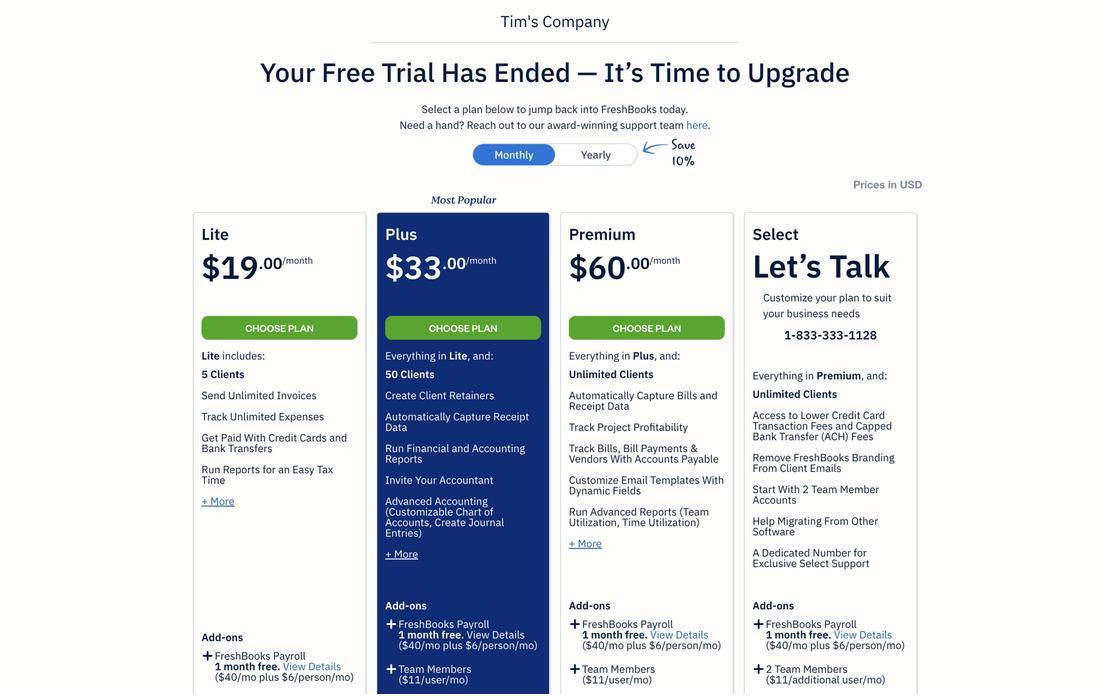 Task type: locate. For each thing, give the bounding box(es) containing it.
. for premium
[[627, 253, 631, 273]]

1 choose plan from the left
[[246, 322, 314, 334]]

add-ons for lite
[[202, 631, 243, 644]]

invite your accountant
[[386, 473, 494, 487]]

1 /month from the left
[[283, 254, 313, 267]]

1 vertical spatial your
[[764, 307, 785, 320]]

1 choose from the left
[[246, 322, 286, 334]]

freshbooks inside remove freshbooks branding from client emails
[[794, 451, 850, 465]]

total
[[275, 268, 308, 287]]

1-833-333-1128
[[785, 327, 878, 343]]

tax
[[317, 463, 333, 476]]

an
[[278, 463, 290, 476]]

0 horizontal spatial everything
[[386, 349, 436, 363]]

run
[[386, 441, 404, 455], [202, 463, 220, 476], [569, 505, 588, 519]]

accounts,
[[386, 515, 432, 529]]

choose plan up "everything in lite , and: 50 clients"
[[429, 322, 498, 334]]

1 for lite
[[215, 660, 221, 674]]

freshbooks
[[602, 102, 657, 116], [794, 451, 850, 465], [399, 617, 455, 631], [583, 617, 639, 631], [766, 617, 822, 631], [215, 649, 271, 663]]

reports up invite
[[386, 452, 423, 466]]

1 vertical spatial plan
[[840, 291, 860, 305]]

0 horizontal spatial 00
[[264, 253, 283, 273]]

3 choose plan button from the left
[[569, 316, 725, 340]]

clients inside 'everything in plus , and: unlimited clients'
[[620, 367, 654, 381]]

automatically up project
[[569, 389, 635, 402]]

00 down the premium
[[631, 253, 650, 273]]

1 team members ($11/user/mo) from the left
[[399, 662, 472, 687]]

1 horizontal spatial reports
[[386, 452, 423, 466]]

plus image
[[386, 616, 398, 630], [569, 616, 582, 630], [753, 616, 765, 630], [202, 648, 214, 661], [386, 661, 398, 675], [569, 661, 582, 675]]

2 horizontal spatial ,
[[862, 369, 865, 383]]

1 horizontal spatial customize
[[764, 291, 814, 305]]

receipt inside automatically capture bills and receipt data
[[569, 399, 605, 413]]

select for select
[[753, 224, 799, 244]]

1 horizontal spatial plan
[[472, 322, 498, 334]]

from left other
[[825, 514, 849, 528]]

$6/person/mo) for premium
[[650, 638, 722, 652]]

3 choose from the left
[[613, 322, 654, 334]]

1 horizontal spatial plan
[[840, 291, 860, 305]]

your up the 'outstanding'
[[260, 55, 316, 89]]

. 00 /month for plus
[[443, 253, 497, 273]]

capture inside automatically capture bills and receipt data
[[637, 389, 675, 402]]

0 vertical spatial create
[[832, 56, 877, 75]]

and inside the access to lower credit card transaction fees and capped bank transfer (ach) fees
[[836, 419, 854, 433]]

team
[[660, 118, 684, 132]]

create inside advanced accounting (customizable chart of accounts, create journal entries)
[[435, 515, 466, 529]]

clients for everything in lite , and: 50 clients
[[401, 367, 435, 381]]

reports down customize email templates with dynamic fields
[[640, 505, 677, 519]]

month for premium
[[591, 628, 623, 642]]

details for lite
[[309, 660, 342, 674]]

run down get at the bottom of page
[[202, 463, 220, 476]]

bank inside get paid with credit cards and bank transfers
[[202, 441, 226, 455]]

2 horizontal spatial create
[[832, 56, 877, 75]]

select left support
[[800, 556, 830, 570]]

monthly
[[495, 148, 534, 162]]

2 . 00 /month from the left
[[443, 253, 497, 273]]

run down dynamic
[[569, 505, 588, 519]]

3 choose plan from the left
[[613, 322, 682, 334]]

0 vertical spatial select
[[422, 102, 452, 116]]

accounting down accountant
[[435, 494, 488, 508]]

($40/mo
[[399, 638, 441, 652], [583, 638, 624, 652], [766, 638, 808, 652], [215, 670, 257, 684]]

clients inside lite includes: 5 clients
[[211, 367, 245, 381]]

1 vertical spatial for
[[854, 546, 868, 560]]

data inside automatically capture receipt data
[[386, 420, 408, 434]]

payroll for plus
[[457, 617, 490, 631]]

credit inside the access to lower credit card transaction fees and capped bank transfer (ach) fees
[[832, 408, 861, 422]]

our
[[529, 118, 545, 132]]

track
[[202, 410, 228, 424], [569, 420, 595, 434], [569, 441, 595, 455]]

credit for and
[[832, 408, 861, 422]]

unlimited up track unlimited expenses
[[228, 389, 275, 402]]

0 horizontal spatial for
[[263, 463, 276, 476]]

lite
[[202, 224, 229, 244]]

time inside run reports for an easy tax time
[[202, 473, 225, 487]]

choose plan button for plus
[[386, 316, 542, 340]]

run inside run reports for an easy tax time
[[202, 463, 220, 476]]

1 horizontal spatial select
[[753, 224, 799, 244]]

0 horizontal spatial receipt
[[494, 410, 530, 424]]

3 /month from the left
[[650, 254, 681, 267]]

1 vertical spatial capture
[[454, 410, 491, 424]]

+ down get at the bottom of page
[[202, 494, 208, 508]]

and right bills
[[700, 389, 718, 402]]

select inside select a plan below to jump back into freshbooks today. need a hand? reach out to our award-winning support team here .
[[422, 102, 452, 116]]

with down payable at the right bottom
[[703, 473, 725, 487]]

financial
[[407, 441, 450, 455]]

in for usd
[[889, 178, 898, 191]]

freshbooks payroll 1 month free. view details ($40/mo plus $6/person/mo) for lite
[[215, 649, 354, 684]]

in left usd on the top of the page
[[889, 178, 898, 191]]

2 horizontal spatial plan
[[656, 322, 682, 334]]

. left total
[[259, 253, 264, 273]]

exclusive
[[753, 556, 798, 570]]

1 ($11/user/mo) from the left
[[399, 673, 469, 687]]

2 /month from the left
[[466, 254, 497, 267]]

+ more down utilization,
[[569, 537, 602, 551]]

in inside 'everything in plus , and: unlimited clients'
[[622, 349, 631, 363]]

($40/mo for premium
[[583, 638, 624, 652]]

journal
[[469, 515, 505, 529]]

0 horizontal spatial accounts
[[635, 452, 679, 466]]

1 horizontal spatial /month
[[466, 254, 497, 267]]

automatically inside automatically capture receipt data
[[386, 410, 451, 424]]

choose plan button
[[202, 316, 358, 340], [386, 316, 542, 340], [569, 316, 725, 340]]

in left plus
[[622, 349, 631, 363]]

unlimited down send unlimited invoices
[[230, 410, 276, 424]]

1 00 from the left
[[264, 253, 283, 273]]

+ more link for plus
[[386, 547, 419, 561]]

1 lite from the left
[[202, 349, 220, 363]]

2 choose plan from the left
[[429, 322, 498, 334]]

fees up branding
[[852, 430, 874, 443]]

select up hand?
[[422, 102, 452, 116]]

, down 1128
[[862, 369, 865, 383]]

choose for premium
[[613, 322, 654, 334]]

from
[[753, 461, 778, 475], [825, 514, 849, 528]]

0 horizontal spatial create
[[386, 389, 417, 402]]

revenue
[[359, 104, 417, 123]]

capture down "retainers"
[[454, 410, 491, 424]]

0 horizontal spatial lite
[[202, 349, 220, 363]]

your right invite
[[416, 473, 437, 487]]

. right team
[[708, 118, 711, 132]]

and: inside 'everything in plus , and: unlimited clients'
[[660, 349, 681, 363]]

, inside everything in premium , and: unlimited clients
[[862, 369, 865, 383]]

plan down total
[[288, 322, 314, 334]]

0 horizontal spatial data
[[386, 420, 408, 434]]

1 . 00 /month from the left
[[259, 253, 313, 273]]

and inside automatically capture bills and receipt data
[[700, 389, 718, 402]]

0 vertical spatial for
[[263, 463, 276, 476]]

with inside track bills, bill payments & vendors with accounts payable
[[611, 452, 633, 466]]

view for premium
[[651, 628, 674, 642]]

2 horizontal spatial time
[[651, 55, 711, 89]]

(ach)
[[822, 430, 849, 443]]

choose plan button up includes:
[[202, 316, 358, 340]]

($40/mo for plus
[[399, 638, 441, 652]]

$6/person/mo)
[[466, 638, 538, 652], [650, 638, 722, 652], [833, 638, 906, 652], [282, 670, 354, 684]]

1 members from the left
[[427, 662, 472, 676]]

2 00 from the left
[[447, 253, 466, 273]]

data up financial
[[386, 420, 408, 434]]

3 . 00 /month from the left
[[627, 253, 681, 273]]

retainers
[[450, 389, 495, 402]]

select
[[422, 102, 452, 116], [753, 224, 799, 244], [800, 556, 830, 570]]

plan up "everything in lite , and: 50 clients"
[[472, 322, 498, 334]]

1 vertical spatial automatically
[[386, 410, 451, 424]]

$6/person/mo) for plus
[[466, 638, 538, 652]]

0 vertical spatial client
[[419, 389, 447, 402]]

2 horizontal spatial 00
[[631, 253, 650, 273]]

, inside "everything in lite , and: 50 clients"
[[468, 349, 471, 363]]

in left premium
[[806, 369, 815, 383]]

customize email templates with dynamic fields
[[569, 473, 725, 498]]

, for premium
[[655, 349, 658, 363]]

2 horizontal spatial choose plan button
[[569, 316, 725, 340]]

1 horizontal spatial create
[[435, 515, 466, 529]]

2 plan from the left
[[472, 322, 498, 334]]

to inside customize your plan to suit your business needs
[[863, 291, 872, 305]]

capture inside automatically capture receipt data
[[454, 410, 491, 424]]

1 vertical spatial run
[[202, 463, 220, 476]]

. 00 /month for lite
[[259, 253, 313, 273]]

for inside run reports for an easy tax time
[[263, 463, 276, 476]]

and: up "retainers"
[[473, 349, 494, 363]]

and left capped
[[836, 419, 854, 433]]

clients inside "everything in lite , and: 50 clients"
[[401, 367, 435, 381]]

2 ($11/user/mo) from the left
[[583, 673, 653, 687]]

choose plan up plus
[[613, 322, 682, 334]]

+ more
[[202, 494, 235, 508], [569, 537, 602, 551], [386, 547, 419, 561]]

advanced inside advanced accounting (customizable chart of accounts, create journal entries)
[[386, 494, 432, 508]]

1 horizontal spatial members
[[611, 662, 656, 676]]

customize down vendors
[[569, 473, 619, 487]]

everything for premium
[[569, 349, 620, 363]]

0 horizontal spatial advanced
[[386, 494, 432, 508]]

credit
[[832, 408, 861, 422], [269, 431, 297, 445]]

0 horizontal spatial choose plan
[[246, 322, 314, 334]]

1 vertical spatial credit
[[269, 431, 297, 445]]

0 vertical spatial your
[[816, 291, 837, 305]]

plus
[[386, 224, 418, 244], [443, 638, 463, 652], [627, 638, 647, 652], [811, 638, 831, 652], [259, 670, 279, 684]]

choose up plus
[[613, 322, 654, 334]]

in inside everything in premium , and: unlimited clients
[[806, 369, 815, 383]]

for left an
[[263, 463, 276, 476]]

1 vertical spatial from
[[825, 514, 849, 528]]

everything inside "everything in lite , and: 50 clients"
[[386, 349, 436, 363]]

customize inside customize email templates with dynamic fields
[[569, 473, 619, 487]]

+ down utilization,
[[569, 537, 576, 551]]

/month
[[283, 254, 313, 267], [466, 254, 497, 267], [650, 254, 681, 267]]

needs
[[832, 307, 861, 320]]

ons for lite
[[226, 631, 243, 644]]

2 horizontal spatial . 00 /month
[[627, 253, 681, 273]]

help
[[753, 514, 776, 528]]

free. for lite
[[258, 660, 281, 674]]

and: inside "everything in lite , and: 50 clients"
[[473, 349, 494, 363]]

2 choose from the left
[[429, 322, 470, 334]]

invite
[[386, 473, 413, 487]]

dynamic
[[569, 484, 611, 498]]

migrating
[[778, 514, 822, 528]]

choose plan button for premium
[[569, 316, 725, 340]]

1 horizontal spatial 2
[[803, 482, 810, 496]]

plus for plus
[[443, 638, 463, 652]]

1 horizontal spatial bank
[[753, 430, 777, 443]]

data
[[608, 399, 630, 413], [386, 420, 408, 434]]

2 horizontal spatial reports
[[640, 505, 677, 519]]

1 choose plan button from the left
[[202, 316, 358, 340]]

0 vertical spatial automatically
[[569, 389, 635, 402]]

and: right plus
[[660, 349, 681, 363]]

and inside run financial and accounting reports
[[452, 441, 470, 455]]

bank down access
[[753, 430, 777, 443]]

1 horizontal spatial for
[[854, 546, 868, 560]]

1 horizontal spatial automatically
[[569, 389, 635, 402]]

2 horizontal spatial + more link
[[569, 537, 602, 551]]

0 vertical spatial capture
[[637, 389, 675, 402]]

2 horizontal spatial more
[[578, 537, 602, 551]]

choose plan button up plus
[[569, 316, 725, 340]]

everything up access
[[753, 369, 804, 383]]

lite inside lite includes: 5 clients
[[202, 349, 220, 363]]

details for premium
[[676, 628, 709, 642]]

0 horizontal spatial plan
[[288, 322, 314, 334]]

client inside remove freshbooks branding from client emails
[[780, 461, 808, 475]]

add- for plus
[[386, 599, 410, 613]]

branding
[[853, 451, 895, 465]]

client down transfer on the bottom right
[[780, 461, 808, 475]]

everything inside 'everything in plus , and: unlimited clients'
[[569, 349, 620, 363]]

choose up "everything in lite , and: 50 clients"
[[429, 322, 470, 334]]

00 left profit
[[264, 253, 283, 273]]

team inside 2 team members ($11/additional user/mo)
[[775, 662, 801, 676]]

lite includes: 5 clients
[[202, 349, 266, 381]]

credit up (ach)
[[832, 408, 861, 422]]

from up start
[[753, 461, 778, 475]]

time down get at the bottom of page
[[202, 473, 225, 487]]

2 horizontal spatial and:
[[867, 369, 888, 383]]

for
[[263, 463, 276, 476], [854, 546, 868, 560]]

1-833-333-1128 link
[[785, 327, 878, 343]]

for right number
[[854, 546, 868, 560]]

create inside button
[[832, 56, 877, 75]]

00 down "most popular"
[[447, 253, 466, 273]]

with right start
[[779, 482, 801, 496]]

members for premium
[[611, 662, 656, 676]]

clients down plus
[[620, 367, 654, 381]]

+ more down run reports for an easy tax time
[[202, 494, 235, 508]]

everything up 50
[[386, 349, 436, 363]]

2 horizontal spatial everything
[[753, 369, 804, 383]]

1 vertical spatial 2
[[766, 662, 773, 676]]

+ more link down entries) in the left bottom of the page
[[386, 547, 419, 561]]

1 vertical spatial accounts
[[753, 493, 797, 507]]

plan inside customize your plan to suit your business needs
[[840, 291, 860, 305]]

1 horizontal spatial choose plan button
[[386, 316, 542, 340]]

0 vertical spatial credit
[[832, 408, 861, 422]]

clients right 50
[[401, 367, 435, 381]]

receipt
[[569, 399, 605, 413], [494, 410, 530, 424]]

automatically down create client retainers
[[386, 410, 451, 424]]

1 horizontal spatial +
[[386, 547, 392, 561]]

month for lite
[[224, 660, 256, 674]]

everything
[[386, 349, 436, 363], [569, 349, 620, 363], [753, 369, 804, 383]]

accounts inside track bills, bill payments & vendors with accounts payable
[[635, 452, 679, 466]]

everything left plus
[[569, 349, 620, 363]]

data up project
[[608, 399, 630, 413]]

2 horizontal spatial members
[[804, 662, 848, 676]]

lite up 5
[[202, 349, 220, 363]]

most
[[431, 192, 455, 208]]

3 00 from the left
[[631, 253, 650, 273]]

and inside get paid with credit cards and bank transfers
[[330, 431, 347, 445]]

templates
[[651, 473, 700, 487]]

and right cards
[[330, 431, 347, 445]]

ons for premium
[[594, 599, 611, 613]]

payments
[[641, 441, 688, 455]]

+ more link down utilization,
[[569, 537, 602, 551]]

…
[[912, 56, 921, 75]]

accounting inside advanced accounting (customizable chart of accounts, create journal entries)
[[435, 494, 488, 508]]

1 horizontal spatial credit
[[832, 408, 861, 422]]

1 plan from the left
[[288, 322, 314, 334]]

1 horizontal spatial and:
[[660, 349, 681, 363]]

add- for lite
[[202, 631, 226, 644]]

0 horizontal spatial customize
[[569, 473, 619, 487]]

choose plan for lite
[[246, 322, 314, 334]]

accounts up help
[[753, 493, 797, 507]]

plus for premium
[[627, 638, 647, 652]]

your up business
[[816, 291, 837, 305]]

/month for plus
[[466, 254, 497, 267]]

profit
[[311, 268, 348, 287]]

0 horizontal spatial a
[[428, 118, 433, 132]]

1 vertical spatial a
[[428, 118, 433, 132]]

and down automatically capture receipt data
[[452, 441, 470, 455]]

0 horizontal spatial select
[[422, 102, 452, 116]]

1 horizontal spatial + more
[[386, 547, 419, 561]]

2 team members ($11/user/mo) from the left
[[583, 662, 656, 687]]

receipt down "retainers"
[[494, 410, 530, 424]]

2 vertical spatial time
[[623, 515, 646, 529]]

with up email at the bottom right of page
[[611, 452, 633, 466]]

accounts inside start with 2 team member accounts
[[753, 493, 797, 507]]

capped
[[856, 419, 893, 433]]

2 vertical spatial run
[[569, 505, 588, 519]]

. 00 /month
[[259, 253, 313, 273], [443, 253, 497, 273], [627, 253, 681, 273]]

1 horizontal spatial team members ($11/user/mo)
[[583, 662, 656, 687]]

. down most
[[443, 253, 447, 273]]

advanced down fields
[[591, 505, 638, 519]]

accounting inside run financial and accounting reports
[[472, 441, 526, 455]]

track down the 'send'
[[202, 410, 228, 424]]

to
[[717, 55, 742, 89], [517, 102, 527, 116], [517, 118, 527, 132], [863, 291, 872, 305], [789, 408, 799, 422]]

2 horizontal spatial choose plan
[[613, 322, 682, 334]]

client down "everything in lite , and: 50 clients"
[[419, 389, 447, 402]]

run inside run financial and accounting reports
[[386, 441, 404, 455]]

for inside a dedicated number for exclusive select support
[[854, 546, 868, 560]]

usd
[[901, 178, 923, 191]]

choose plan button up "everything in lite , and: 50 clients"
[[386, 316, 542, 340]]

0 horizontal spatial ($11/user/mo)
[[399, 673, 469, 687]]

plan
[[462, 102, 483, 116], [840, 291, 860, 305]]

plan inside select a plan below to jump back into freshbooks today. need a hand? reach out to our award-winning support team here .
[[462, 102, 483, 116]]

customize
[[764, 291, 814, 305], [569, 473, 619, 487]]

in inside "everything in lite , and: 50 clients"
[[438, 349, 447, 363]]

1 horizontal spatial accounts
[[753, 493, 797, 507]]

tim's
[[501, 11, 539, 31]]

run advanced reports (team utilization, time utilization)
[[569, 505, 710, 529]]

plan up 'everything in plus , and: unlimited clients'
[[656, 322, 682, 334]]

customize for fields
[[569, 473, 619, 487]]

freshbooks inside select a plan below to jump back into freshbooks today. need a hand? reach out to our award-winning support team here .
[[602, 102, 657, 116]]

2 vertical spatial select
[[800, 556, 830, 570]]

1 horizontal spatial 00
[[447, 253, 466, 273]]

2 members from the left
[[611, 662, 656, 676]]

view details button
[[467, 628, 525, 642], [651, 628, 709, 642], [835, 628, 893, 642], [283, 660, 342, 674]]

of
[[484, 505, 494, 519]]

lite up "retainers"
[[450, 349, 468, 363]]

capture for bills
[[637, 389, 675, 402]]

select up let's
[[753, 224, 799, 244]]

with inside customize email templates with dynamic fields
[[703, 473, 725, 487]]

0 horizontal spatial plan
[[462, 102, 483, 116]]

automatically inside automatically capture bills and receipt data
[[569, 389, 635, 402]]

1
[[399, 628, 405, 642], [583, 628, 589, 642], [766, 628, 773, 642], [215, 660, 221, 674]]

everything inside everything in premium , and: unlimited clients
[[753, 369, 804, 383]]

track inside track bills, bill payments & vendors with accounts payable
[[569, 441, 595, 455]]

credit inside get paid with credit cards and bank transfers
[[269, 431, 297, 445]]

and:
[[473, 349, 494, 363], [660, 349, 681, 363], [867, 369, 888, 383]]

payroll
[[457, 617, 490, 631], [641, 617, 674, 631], [825, 617, 857, 631], [273, 649, 306, 663]]

your up 1-
[[764, 307, 785, 320]]

automatically for automatically capture bills and receipt data
[[569, 389, 635, 402]]

here link
[[687, 118, 708, 132]]

credit down "expenses"
[[269, 431, 297, 445]]

unlimited up automatically capture bills and receipt data
[[569, 367, 617, 381]]

new
[[880, 56, 909, 75]]

0 vertical spatial accounts
[[635, 452, 679, 466]]

3 plan from the left
[[656, 322, 682, 334]]

2 lite from the left
[[450, 349, 468, 363]]

view details button for lite
[[283, 660, 342, 674]]

and: right premium
[[867, 369, 888, 383]]

free.
[[442, 628, 464, 642], [626, 628, 648, 642], [810, 628, 832, 642], [258, 660, 281, 674]]

create new …
[[832, 56, 921, 75]]

2 horizontal spatial run
[[569, 505, 588, 519]]

+ down entries) in the left bottom of the page
[[386, 547, 392, 561]]

($40/mo for lite
[[215, 670, 257, 684]]

more for premium
[[578, 537, 602, 551]]

create left journal
[[435, 515, 466, 529]]

1 vertical spatial customize
[[569, 473, 619, 487]]

. down the premium
[[627, 253, 631, 273]]

1 horizontal spatial receipt
[[569, 399, 605, 413]]

1 horizontal spatial ,
[[655, 349, 658, 363]]

0 horizontal spatial credit
[[269, 431, 297, 445]]

1 for plus
[[399, 628, 405, 642]]

transaction
[[753, 419, 809, 433]]

accounting up accountant
[[472, 441, 526, 455]]

0 vertical spatial from
[[753, 461, 778, 475]]

0 vertical spatial run
[[386, 441, 404, 455]]

1 horizontal spatial from
[[825, 514, 849, 528]]

1 horizontal spatial client
[[780, 461, 808, 475]]

track left project
[[569, 420, 595, 434]]

clients up 'lower'
[[804, 387, 838, 401]]

1 vertical spatial client
[[780, 461, 808, 475]]

0 horizontal spatial automatically
[[386, 410, 451, 424]]

0 vertical spatial 2
[[803, 482, 810, 496]]

send unlimited invoices
[[202, 389, 317, 402]]

with inside get paid with credit cards and bank transfers
[[244, 431, 266, 445]]

receipt up project
[[569, 399, 605, 413]]

it's
[[604, 55, 644, 89]]

reports inside run reports for an easy tax time
[[223, 463, 260, 476]]

more down entries) in the left bottom of the page
[[394, 547, 419, 561]]

0 horizontal spatial fees
[[811, 419, 834, 433]]

add-ons for premium
[[569, 599, 611, 613]]

, up automatically capture bills and receipt data
[[655, 349, 658, 363]]

choose
[[246, 322, 286, 334], [429, 322, 470, 334], [613, 322, 654, 334]]

choose plan up includes:
[[246, 322, 314, 334]]

credit for transfers
[[269, 431, 297, 445]]

support
[[621, 118, 658, 132]]

1 vertical spatial accounting
[[435, 494, 488, 508]]

1 vertical spatial your
[[416, 473, 437, 487]]

track left bills,
[[569, 441, 595, 455]]

1 for premium
[[583, 628, 589, 642]]

plan for your
[[840, 291, 860, 305]]

0 horizontal spatial members
[[427, 662, 472, 676]]

utilization,
[[569, 515, 620, 529]]

track for premium
[[569, 420, 595, 434]]

0 horizontal spatial /month
[[283, 254, 313, 267]]

2 down remove freshbooks branding from client emails
[[803, 482, 810, 496]]

, inside 'everything in plus , and: unlimited clients'
[[655, 349, 658, 363]]

month for plus
[[408, 628, 439, 642]]

run inside run advanced reports (team utilization, time utilization)
[[569, 505, 588, 519]]

fields
[[613, 484, 642, 498]]

clients inside everything in premium , and: unlimited clients
[[804, 387, 838, 401]]

payable
[[682, 452, 719, 466]]

a right need
[[428, 118, 433, 132]]

out
[[499, 118, 515, 132]]

add-ons
[[386, 599, 427, 613], [569, 599, 611, 613], [753, 599, 795, 613], [202, 631, 243, 644]]

unlimited up access
[[753, 387, 801, 401]]

with down track unlimited expenses
[[244, 431, 266, 445]]

get paid with credit cards and bank transfers
[[202, 431, 347, 455]]

view for plus
[[467, 628, 490, 642]]

3 members from the left
[[804, 662, 848, 676]]

advanced up the accounts,
[[386, 494, 432, 508]]

add-ons for plus
[[386, 599, 427, 613]]

1 horizontal spatial + more link
[[386, 547, 419, 561]]

select a plan below to jump back into freshbooks today. need a hand? reach out to our award-winning support team here .
[[400, 102, 711, 132]]

2 choose plan button from the left
[[386, 316, 542, 340]]

freshbooks payroll 1 month free. view details ($40/mo plus $6/person/mo) for plus
[[399, 617, 538, 652]]

view
[[467, 628, 490, 642], [651, 628, 674, 642], [835, 628, 858, 642], [283, 660, 306, 674]]

time down fields
[[623, 515, 646, 529]]

0 horizontal spatial team members ($11/user/mo)
[[399, 662, 472, 687]]

receipt inside automatically capture receipt data
[[494, 410, 530, 424]]

customize inside customize your plan to suit your business needs
[[764, 291, 814, 305]]

in up create client retainers
[[438, 349, 447, 363]]

company
[[543, 11, 610, 31]]

+ for plus
[[386, 547, 392, 561]]

capture left bills
[[637, 389, 675, 402]]

run up invite
[[386, 441, 404, 455]]

choose up includes:
[[246, 322, 286, 334]]



Task type: vqa. For each thing, say whether or not it's contained in the screenshot.
the Time Tracking link
no



Task type: describe. For each thing, give the bounding box(es) containing it.
bill
[[624, 441, 639, 455]]

($11/user/mo) for premium
[[583, 673, 653, 687]]

reports inside run advanced reports (team utilization, time utilization)
[[640, 505, 677, 519]]

total profit
[[275, 268, 348, 287]]

access
[[753, 408, 787, 422]]

choose for plus
[[429, 322, 470, 334]]

number
[[813, 546, 852, 560]]

1128
[[849, 327, 878, 343]]

business
[[787, 307, 829, 320]]

2 inside start with 2 team member accounts
[[803, 482, 810, 496]]

run for run financial and accounting reports
[[386, 441, 404, 455]]

from inside help migrating from other software
[[825, 514, 849, 528]]

plan for a
[[462, 102, 483, 116]]

. for plus
[[443, 253, 447, 273]]

view for lite
[[283, 660, 306, 674]]

payroll for premium
[[641, 617, 674, 631]]

let's talk
[[753, 245, 891, 286]]

0 vertical spatial time
[[651, 55, 711, 89]]

create client retainers
[[386, 389, 495, 402]]

(team
[[680, 505, 710, 519]]

automatically for automatically capture receipt data
[[386, 410, 451, 424]]

everything in premium , and: unlimited clients
[[753, 369, 888, 401]]

tim's company
[[501, 11, 610, 31]]

create for create new …
[[832, 56, 877, 75]]

free. for plus
[[442, 628, 464, 642]]

bills,
[[598, 441, 621, 455]]

advanced inside run advanced reports (team utilization, time utilization)
[[591, 505, 638, 519]]

in for premium
[[806, 369, 815, 383]]

everything in plus , and: unlimited clients
[[569, 349, 681, 381]]

hand?
[[436, 118, 465, 132]]

payroll for lite
[[273, 649, 306, 663]]

plus for lite
[[259, 670, 279, 684]]

other
[[852, 514, 879, 528]]

invoices
[[277, 389, 317, 402]]

user/mo)
[[843, 673, 886, 687]]

save
[[672, 138, 696, 153]]

+ more for premium
[[569, 537, 602, 551]]

remove
[[753, 451, 792, 465]]

into
[[581, 102, 599, 116]]

today.
[[660, 102, 689, 116]]

0 horizontal spatial your
[[764, 307, 785, 320]]

and: inside everything in premium , and: unlimited clients
[[867, 369, 888, 383]]

add- for premium
[[569, 599, 594, 613]]

customize your plan to suit your business needs
[[764, 291, 892, 320]]

bills
[[678, 389, 698, 402]]

1 horizontal spatial your
[[416, 473, 437, 487]]

0 horizontal spatial + more link
[[202, 494, 235, 508]]

run for run reports for an easy tax time
[[202, 463, 220, 476]]

members inside 2 team members ($11/additional user/mo)
[[804, 662, 848, 676]]

prices
[[854, 178, 886, 191]]

+ more for plus
[[386, 547, 419, 561]]

winning
[[581, 118, 618, 132]]

below
[[486, 102, 514, 116]]

clients for everything in premium , and: unlimited clients
[[804, 387, 838, 401]]

freshbooks payroll 1 month free. view details ($40/mo plus $6/person/mo) for premium
[[583, 617, 722, 652]]

profitability
[[634, 420, 689, 434]]

2 team members ($11/additional user/mo)
[[766, 662, 886, 687]]

outstanding
[[275, 104, 356, 123]]

advanced accounting (customizable chart of accounts, create journal entries)
[[386, 494, 505, 540]]

lite inside "everything in lite , and: 50 clients"
[[450, 349, 468, 363]]

and: for premium
[[660, 349, 681, 363]]

in for plus
[[622, 349, 631, 363]]

+ for premium
[[569, 537, 576, 551]]

transfer
[[780, 430, 819, 443]]

($11/additional
[[766, 673, 840, 687]]

automatically capture receipt data
[[386, 410, 530, 434]]

team inside start with 2 team member accounts
[[812, 482, 838, 496]]

premium
[[817, 369, 862, 383]]

start with 2 team member accounts
[[753, 482, 880, 507]]

0 horizontal spatial your
[[260, 55, 316, 89]]

0 horizontal spatial client
[[419, 389, 447, 402]]

2 inside 2 team members ($11/additional user/mo)
[[766, 662, 773, 676]]

plan for lite
[[288, 322, 314, 334]]

+ more link for premium
[[569, 537, 602, 551]]

send
[[202, 389, 226, 402]]

plan for plus
[[472, 322, 498, 334]]

ons for plus
[[410, 599, 427, 613]]

everything for plus
[[386, 349, 436, 363]]

utilization)
[[649, 515, 700, 529]]

paid
[[221, 431, 242, 445]]

choose plan button for lite
[[202, 316, 358, 340]]

expenses
[[279, 410, 324, 424]]

here
[[687, 118, 708, 132]]

accountant
[[440, 473, 494, 487]]

create new … button
[[820, 50, 976, 81]]

chart
[[456, 505, 482, 519]]

view details button for premium
[[651, 628, 709, 642]]

to inside the access to lower credit card transaction fees and capped bank transfer (ach) fees
[[789, 408, 799, 422]]

member
[[841, 482, 880, 496]]

free. for premium
[[626, 628, 648, 642]]

dashboard
[[275, 50, 396, 81]]

track for lite
[[202, 410, 228, 424]]

get
[[202, 431, 219, 445]]

view details button for plus
[[467, 628, 525, 642]]

time inside run advanced reports (team utilization, time utilization)
[[623, 515, 646, 529]]

choose for lite
[[246, 322, 286, 334]]

free
[[322, 55, 376, 89]]

support
[[832, 556, 870, 570]]

. 00 /month for premium
[[627, 253, 681, 273]]

monthly button
[[473, 144, 555, 165]]

access to lower credit card transaction fees and capped bank transfer (ach) fees
[[753, 408, 893, 443]]

in for lite
[[438, 349, 447, 363]]

1 horizontal spatial your
[[816, 291, 837, 305]]

members for plus
[[427, 662, 472, 676]]

00 for lite
[[264, 253, 283, 273]]

select for select a plan below to jump back into freshbooks today. need a hand? reach out to our award-winning support team here .
[[422, 102, 452, 116]]

customize for your
[[764, 291, 814, 305]]

unlimited inside everything in premium , and: unlimited clients
[[753, 387, 801, 401]]

data inside automatically capture bills and receipt data
[[608, 399, 630, 413]]

suit
[[875, 291, 892, 305]]

00 for premium
[[631, 253, 650, 273]]

premium
[[569, 224, 636, 244]]

software
[[753, 525, 796, 539]]

talk
[[830, 245, 891, 286]]

plan for premium
[[656, 322, 682, 334]]

reports inside run financial and accounting reports
[[386, 452, 423, 466]]

jump
[[529, 102, 553, 116]]

. inside select a plan below to jump back into freshbooks today. need a hand? reach out to our award-winning support team here .
[[708, 118, 711, 132]]

5
[[202, 367, 208, 381]]

. for lite
[[259, 253, 264, 273]]

plus
[[633, 349, 655, 363]]

most popular
[[431, 192, 496, 208]]

($11/user/mo) for plus
[[399, 673, 469, 687]]

plus image
[[753, 661, 765, 675]]

—
[[577, 55, 598, 89]]

save 10%
[[672, 138, 696, 169]]

/month for lite
[[283, 254, 313, 267]]

create for create client retainers
[[386, 389, 417, 402]]

includes:
[[222, 349, 266, 363]]

unlimited inside 'everything in plus , and: unlimited clients'
[[569, 367, 617, 381]]

0 horizontal spatial + more
[[202, 494, 235, 508]]

outstanding revenue
[[275, 104, 417, 123]]

0 horizontal spatial +
[[202, 494, 208, 508]]

capture for receipt
[[454, 410, 491, 424]]

1-
[[785, 327, 797, 343]]

remove freshbooks branding from client emails
[[753, 451, 895, 475]]

with inside start with 2 team member accounts
[[779, 482, 801, 496]]

bank inside the access to lower credit card transaction fees and capped bank transfer (ach) fees
[[753, 430, 777, 443]]

and: for plus
[[473, 349, 494, 363]]

team members ($11/user/mo) for plus
[[399, 662, 472, 687]]

0 horizontal spatial more
[[211, 494, 235, 508]]

help migrating from other software
[[753, 514, 879, 539]]

0 vertical spatial a
[[454, 102, 460, 116]]

1 horizontal spatial fees
[[852, 430, 874, 443]]

a
[[753, 546, 760, 560]]

has
[[441, 55, 488, 89]]

prices in usd
[[854, 178, 923, 191]]

more for plus
[[394, 547, 419, 561]]

choose plan for premium
[[613, 322, 682, 334]]

00 for plus
[[447, 253, 466, 273]]

popular
[[457, 192, 496, 208]]

clients for everything in plus , and: unlimited clients
[[620, 367, 654, 381]]

details for plus
[[492, 628, 525, 642]]

run reports for an easy tax time
[[202, 463, 333, 487]]

select inside a dedicated number for exclusive select support
[[800, 556, 830, 570]]

vendors
[[569, 452, 608, 466]]

choose plan for plus
[[429, 322, 498, 334]]

transfers
[[228, 441, 273, 455]]

ended
[[494, 55, 571, 89]]

entries)
[[386, 526, 422, 540]]

from inside remove freshbooks branding from client emails
[[753, 461, 778, 475]]

$6/person/mo) for lite
[[282, 670, 354, 684]]

award-
[[548, 118, 581, 132]]

automatically capture bills and receipt data
[[569, 389, 718, 413]]

everything in lite , and: 50 clients
[[386, 349, 494, 381]]

/month for premium
[[650, 254, 681, 267]]



